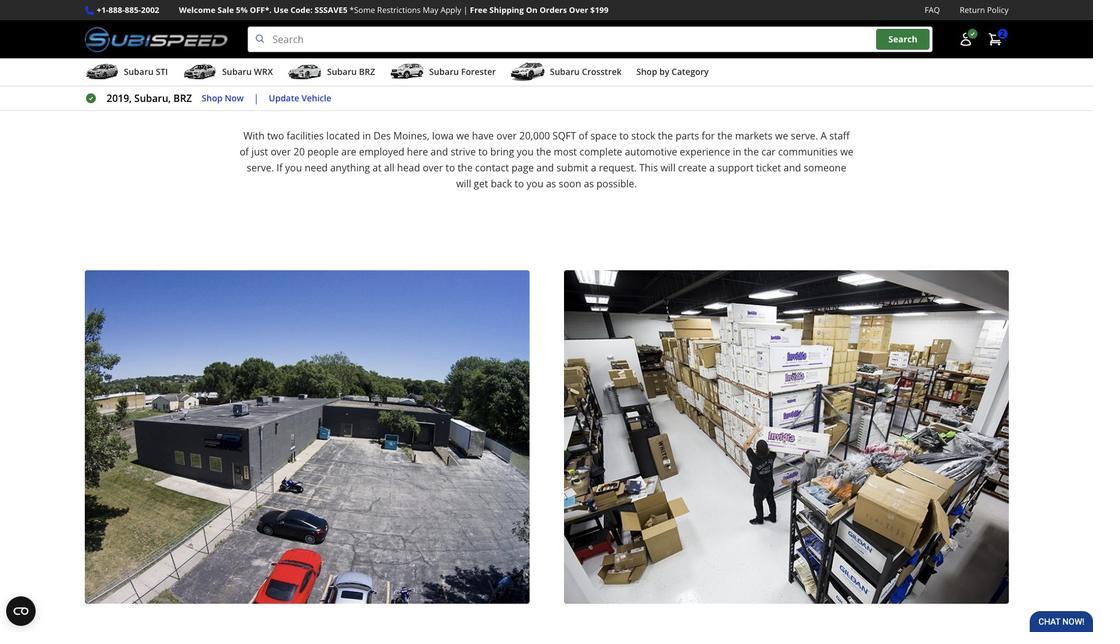 Task type: describe. For each thing, give the bounding box(es) containing it.
888-
[[109, 4, 125, 15]]

forester
[[461, 66, 496, 78]]

also
[[412, 49, 431, 63]]

to left work
[[793, 65, 802, 79]]

0 vertical spatial of
[[579, 129, 588, 143]]

something
[[437, 65, 486, 79]]

code:
[[291, 4, 313, 15]]

two
[[267, 129, 284, 143]]

0 horizontal spatial in
[[363, 129, 371, 143]]

0 horizontal spatial serve.
[[247, 161, 274, 175]]

we up car
[[775, 129, 789, 143]]

sqft
[[553, 129, 576, 143]]

place
[[737, 97, 761, 111]]

or right "up," on the left top
[[405, 81, 415, 95]]

we're
[[246, 49, 272, 63]]

button image
[[959, 32, 973, 47]]

set
[[372, 81, 386, 95]]

the up can
[[499, 49, 514, 63]]

keep
[[798, 49, 821, 63]]

options
[[539, 49, 573, 63]]

0 vertical spatial that
[[735, 49, 754, 63]]

category
[[672, 66, 709, 78]]

with
[[350, 65, 370, 79]]

the down 'markets' at the right
[[744, 145, 759, 159]]

so
[[358, 97, 369, 111]]

return policy link
[[960, 4, 1009, 17]]

and down the comfortably. at the left top
[[273, 97, 291, 111]]

or down also
[[425, 65, 435, 79]]

we're not here to just sell parts, but also advise you on the best options for your specific use. a daily driver that needs to keep noise down and comply with carb laws, or something that can autocross and be competitive yet still make the commute to work comfortably. need an hpde set up, or questions on tires or brakes? we got that covered as well. we have done it all so we know what works and what doesn't. so if you need to make your vehicle faster, sharper, or handle better we're the one place to make it happen.
[[242, 49, 851, 111]]

shop by category button
[[637, 61, 709, 86]]

crosstrek
[[582, 66, 622, 78]]

0 horizontal spatial your
[[465, 97, 486, 111]]

0 horizontal spatial of
[[240, 145, 249, 159]]

submit
[[557, 161, 588, 175]]

bring
[[490, 145, 514, 159]]

open widget image
[[6, 597, 36, 626]]

comfortably.
[[242, 81, 300, 95]]

to left keep
[[786, 49, 796, 63]]

1 we from the left
[[553, 81, 567, 95]]

back
[[491, 177, 512, 191]]

des
[[374, 129, 391, 143]]

to left stock
[[620, 129, 629, 143]]

0 vertical spatial over
[[497, 129, 517, 143]]

1 vertical spatial what
[[294, 97, 316, 111]]

parts
[[676, 129, 699, 143]]

have inside we're not here to just sell parts, but also advise you on the best options for your specific use. a daily driver that needs to keep noise down and comply with carb laws, or something that can autocross and be competitive yet still make the commute to work comfortably. need an hpde set up, or questions on tires or brakes? we got that covered as well. we have done it all so we know what works and what doesn't. so if you need to make your vehicle faster, sharper, or handle better we're the one place to make it happen.
[[701, 81, 722, 95]]

yet
[[666, 65, 680, 79]]

just inside we're not here to just sell parts, but also advise you on the best options for your specific use. a daily driver that needs to keep noise down and comply with carb laws, or something that can autocross and be competitive yet still make the commute to work comfortably. need an hpde set up, or questions on tires or brakes? we got that covered as well. we have done it all so we know what works and what doesn't. so if you need to make your vehicle faster, sharper, or handle better we're the one place to make it happen.
[[328, 49, 345, 63]]

faster,
[[522, 97, 551, 111]]

sell
[[347, 49, 363, 63]]

to up "comply"
[[316, 49, 326, 63]]

commute
[[746, 65, 790, 79]]

down
[[266, 65, 292, 79]]

search input field
[[247, 27, 933, 52]]

1 horizontal spatial in
[[733, 145, 742, 159]]

head
[[397, 161, 420, 175]]

shipping
[[490, 4, 524, 15]]

as inside we're not here to just sell parts, but also advise you on the best options for your specific use. a daily driver that needs to keep noise down and comply with carb laws, or something that can autocross and be competitive yet still make the commute to work comfortably. need an hpde set up, or questions on tires or brakes? we got that covered as well. we have done it all so we know what works and what doesn't. so if you need to make your vehicle faster, sharper, or handle better we're the one place to make it happen.
[[647, 81, 658, 95]]

subaru for subaru brz
[[327, 66, 357, 78]]

hpde
[[344, 81, 369, 95]]

0 horizontal spatial make
[[437, 97, 462, 111]]

orders
[[540, 4, 567, 15]]

to down questions
[[425, 97, 434, 111]]

$199
[[591, 4, 609, 15]]

for inside we're not here to just sell parts, but also advise you on the best options for your specific use. a daily driver that needs to keep noise down and comply with carb laws, or something that can autocross and be competitive yet still make the commute to work comfortably. need an hpde set up, or questions on tires or brakes? we got that covered as well. we have done it all so we know what works and what doesn't. so if you need to make your vehicle faster, sharper, or handle better we're the one place to make it happen.
[[576, 49, 589, 63]]

2 a from the left
[[710, 161, 715, 175]]

we up strive on the left
[[456, 129, 470, 143]]

20
[[294, 145, 305, 159]]

outside ft image
[[85, 271, 530, 604]]

return
[[960, 4, 985, 15]]

comply
[[314, 65, 347, 79]]

subaru wrx
[[222, 66, 273, 78]]

a subaru crosstrek thumbnail image image
[[511, 63, 545, 81]]

now
[[225, 92, 244, 104]]

brz inside dropdown button
[[359, 66, 375, 78]]

vehicle
[[302, 92, 331, 104]]

anything
[[330, 161, 370, 175]]

sale
[[218, 4, 234, 15]]

here inside we're not here to just sell parts, but also advise you on the best options for your specific use. a daily driver that needs to keep noise down and comply with carb laws, or something that can autocross and be competitive yet still make the commute to work comfortably. need an hpde set up, or questions on tires or brakes? we got that covered as well. we have done it all so we know what works and what doesn't. so if you need to make your vehicle faster, sharper, or handle better we're the one place to make it happen.
[[292, 49, 314, 63]]

complete
[[580, 145, 623, 159]]

shop for shop now
[[202, 92, 223, 104]]

questions
[[418, 81, 463, 95]]

get
[[474, 177, 488, 191]]

covered
[[608, 81, 645, 95]]

advise
[[433, 49, 462, 63]]

possible.
[[597, 177, 637, 191]]

an
[[330, 81, 341, 95]]

may
[[423, 4, 439, 15]]

and down iowa
[[431, 145, 448, 159]]

subispeed logo image
[[85, 27, 228, 52]]

if
[[277, 161, 283, 175]]

off*.
[[250, 4, 272, 15]]

0 vertical spatial will
[[661, 161, 676, 175]]

1 vertical spatial |
[[254, 92, 259, 105]]

*some restrictions may apply | free shipping on orders over $199
[[350, 4, 609, 15]]

vehicle
[[488, 97, 520, 111]]

shop for shop by category
[[637, 66, 657, 78]]

and left be
[[576, 65, 593, 79]]

to down strive on the left
[[446, 161, 455, 175]]

still
[[683, 65, 698, 79]]

need inside we're not here to just sell parts, but also advise you on the best options for your specific use. a daily driver that needs to keep noise down and comply with carb laws, or something that can autocross and be competitive yet still make the commute to work comfortably. need an hpde set up, or questions on tires or brakes? we got that covered as well. we have done it all so we know what works and what doesn't. so if you need to make your vehicle faster, sharper, or handle better we're the one place to make it happen.
[[399, 97, 422, 111]]

so
[[773, 81, 783, 95]]

apply
[[441, 4, 462, 15]]

1 vertical spatial it
[[804, 97, 810, 111]]

need
[[303, 81, 327, 95]]

well.
[[660, 81, 681, 95]]

subaru forester
[[429, 66, 496, 78]]

have inside the with two facilities located in des moines, iowa we have over 20,000 sqft of space to stock the parts for the markets we serve. a staff of just over 20 people are employed here and strive to bring you the most complete automotive experience in the car communities we serve. if you need anything at all head over to the contact page and submit a request. this will create a support ticket and someone will get back to you as soon as possible.
[[472, 129, 494, 143]]

*some
[[350, 4, 375, 15]]

and up need
[[294, 65, 312, 79]]

1 vertical spatial on
[[465, 81, 477, 95]]

if
[[372, 97, 377, 111]]

subaru sti
[[124, 66, 168, 78]]

doesn't.
[[319, 97, 355, 111]]

inside ft warehouse image
[[564, 271, 1009, 604]]

welcome sale 5% off*. use code: sssave5
[[179, 4, 348, 15]]

+1-888-885-2002
[[97, 4, 159, 15]]

soon
[[559, 177, 581, 191]]

autocross
[[528, 65, 573, 79]]

20,000
[[520, 129, 550, 143]]

works
[[244, 97, 271, 111]]

noise
[[823, 49, 848, 63]]

a subaru brz thumbnail image image
[[288, 63, 322, 81]]

subaru brz
[[327, 66, 375, 78]]

or up vehicle
[[503, 81, 513, 95]]

or left handle
[[595, 97, 605, 111]]



Task type: vqa. For each thing, say whether or not it's contained in the screenshot.
Subispeed logo
yes



Task type: locate. For each thing, give the bounding box(es) containing it.
use
[[274, 4, 288, 15]]

will left get
[[456, 177, 471, 191]]

0 horizontal spatial will
[[456, 177, 471, 191]]

faq
[[925, 4, 940, 15]]

1 horizontal spatial make
[[701, 65, 726, 79]]

be
[[596, 65, 607, 79]]

subaru for subaru sti
[[124, 66, 154, 78]]

we down still
[[683, 81, 698, 95]]

the
[[499, 49, 514, 63], [729, 65, 744, 79], [700, 97, 715, 111], [658, 129, 673, 143], [718, 129, 733, 143], [536, 145, 551, 159], [744, 145, 759, 159], [458, 161, 473, 175]]

0 horizontal spatial here
[[292, 49, 314, 63]]

just
[[328, 49, 345, 63], [251, 145, 268, 159]]

1 horizontal spatial shop
[[637, 66, 657, 78]]

a
[[673, 49, 679, 63], [821, 129, 827, 143]]

ticket
[[756, 161, 781, 175]]

specific
[[615, 49, 649, 63]]

shop
[[637, 66, 657, 78], [202, 92, 223, 104]]

someone
[[804, 161, 847, 175]]

0 horizontal spatial that
[[488, 65, 507, 79]]

automotive
[[625, 145, 677, 159]]

as right soon
[[584, 177, 594, 191]]

shop inside dropdown button
[[637, 66, 657, 78]]

the up the automotive
[[658, 129, 673, 143]]

but
[[394, 49, 409, 63]]

update vehicle
[[269, 92, 331, 104]]

over right head
[[423, 161, 443, 175]]

1 horizontal spatial of
[[579, 129, 588, 143]]

| left the free
[[464, 4, 468, 15]]

of
[[579, 129, 588, 143], [240, 145, 249, 159]]

0 horizontal spatial on
[[465, 81, 477, 95]]

subaru crosstrek button
[[511, 61, 622, 86]]

parts,
[[365, 49, 391, 63]]

1 vertical spatial need
[[305, 161, 328, 175]]

0 horizontal spatial brz
[[174, 92, 192, 105]]

0 horizontal spatial it
[[751, 81, 757, 95]]

subaru
[[124, 66, 154, 78], [222, 66, 252, 78], [327, 66, 357, 78], [429, 66, 459, 78], [550, 66, 580, 78]]

0 horizontal spatial what
[[294, 97, 316, 111]]

2 subaru from the left
[[222, 66, 252, 78]]

we right so
[[786, 81, 799, 95]]

at
[[373, 161, 382, 175]]

a subaru sti thumbnail image image
[[85, 63, 119, 81]]

of right "sqft"
[[579, 129, 588, 143]]

0 horizontal spatial a
[[591, 161, 597, 175]]

0 vertical spatial it
[[751, 81, 757, 95]]

subaru inside dropdown button
[[222, 66, 252, 78]]

1 vertical spatial brz
[[174, 92, 192, 105]]

need down "up," on the left top
[[399, 97, 422, 111]]

885-
[[125, 4, 141, 15]]

0 horizontal spatial have
[[472, 129, 494, 143]]

a right the use.
[[673, 49, 679, 63]]

2002
[[141, 4, 159, 15]]

know
[[801, 81, 826, 95]]

request.
[[599, 161, 637, 175]]

create
[[678, 161, 707, 175]]

most
[[554, 145, 577, 159]]

have up one
[[701, 81, 722, 95]]

we left got on the right of page
[[553, 81, 567, 95]]

to down 'page'
[[515, 177, 524, 191]]

brakes?
[[515, 81, 550, 95]]

2 horizontal spatial as
[[647, 81, 658, 95]]

1 horizontal spatial will
[[661, 161, 676, 175]]

experience
[[680, 145, 730, 159]]

tires
[[480, 81, 500, 95]]

1 vertical spatial just
[[251, 145, 268, 159]]

on down the forester
[[465, 81, 477, 95]]

moines,
[[394, 129, 430, 143]]

shop now link
[[202, 91, 244, 105]]

a inside the with two facilities located in des moines, iowa we have over 20,000 sqft of space to stock the parts for the markets we serve. a staff of just over 20 people are employed here and strive to bring you the most complete automotive experience in the car communities we serve. if you need anything at all head over to the contact page and submit a request. this will create a support ticket and someone will get back to you as soon as possible.
[[821, 129, 827, 143]]

1 vertical spatial serve.
[[247, 161, 274, 175]]

1 vertical spatial of
[[240, 145, 249, 159]]

0 horizontal spatial for
[[576, 49, 589, 63]]

+1-
[[97, 4, 109, 15]]

subaru down advise
[[429, 66, 459, 78]]

all inside the with two facilities located in des moines, iowa we have over 20,000 sqft of space to stock the parts for the markets we serve. a staff of just over 20 people are employed here and strive to bring you the most complete automotive experience in the car communities we serve. if you need anything at all head over to the contact page and submit a request. this will create a support ticket and someone will get back to you as soon as possible.
[[384, 161, 395, 175]]

2 horizontal spatial make
[[776, 97, 801, 111]]

subaru left sti
[[124, 66, 154, 78]]

your down tires
[[465, 97, 486, 111]]

we inside we're not here to just sell parts, but also advise you on the best options for your specific use. a daily driver that needs to keep noise down and comply with carb laws, or something that can autocross and be competitive yet still make the commute to work comfortably. need an hpde set up, or questions on tires or brakes? we got that covered as well. we have done it all so we know what works and what doesn't. so if you need to make your vehicle faster, sharper, or handle better we're the one place to make it happen.
[[786, 81, 799, 95]]

free
[[470, 4, 488, 15]]

1 horizontal spatial what
[[829, 81, 851, 95]]

1 vertical spatial shop
[[202, 92, 223, 104]]

restrictions
[[377, 4, 421, 15]]

1 vertical spatial a
[[821, 129, 827, 143]]

a left staff
[[821, 129, 827, 143]]

need inside the with two facilities located in des moines, iowa we have over 20,000 sqft of space to stock the parts for the markets we serve. a staff of just over 20 people are employed here and strive to bring you the most complete automotive experience in the car communities we serve. if you need anything at all head over to the contact page and submit a request. this will create a support ticket and someone will get back to you as soon as possible.
[[305, 161, 328, 175]]

0 vertical spatial serve.
[[791, 129, 818, 143]]

what down need
[[294, 97, 316, 111]]

0 vertical spatial on
[[484, 49, 496, 63]]

1 horizontal spatial a
[[821, 129, 827, 143]]

1 horizontal spatial need
[[399, 97, 422, 111]]

1 subaru from the left
[[124, 66, 154, 78]]

a down experience
[[710, 161, 715, 175]]

just up "comply"
[[328, 49, 345, 63]]

0 horizontal spatial all
[[384, 161, 395, 175]]

page
[[512, 161, 534, 175]]

to up contact
[[479, 145, 488, 159]]

0 vertical spatial have
[[701, 81, 722, 95]]

of down with
[[240, 145, 249, 159]]

| right now
[[254, 92, 259, 105]]

1 vertical spatial your
[[465, 97, 486, 111]]

handle
[[607, 97, 639, 111]]

got
[[570, 81, 585, 95]]

have up the bring
[[472, 129, 494, 143]]

one
[[717, 97, 735, 111]]

subaru for subaru crosstrek
[[550, 66, 580, 78]]

0 vertical spatial a
[[673, 49, 679, 63]]

1 a from the left
[[591, 161, 597, 175]]

2 vertical spatial over
[[423, 161, 443, 175]]

with
[[243, 129, 265, 143]]

your up 'crosstrek'
[[591, 49, 612, 63]]

it down know
[[804, 97, 810, 111]]

4 subaru from the left
[[429, 66, 459, 78]]

5%
[[236, 4, 248, 15]]

0 horizontal spatial we
[[553, 81, 567, 95]]

driver
[[705, 49, 732, 63]]

1 horizontal spatial brz
[[359, 66, 375, 78]]

1 vertical spatial over
[[271, 145, 291, 159]]

the left one
[[700, 97, 715, 111]]

to down so
[[764, 97, 773, 111]]

0 horizontal spatial shop
[[202, 92, 223, 104]]

up,
[[388, 81, 403, 95]]

just inside the with two facilities located in des moines, iowa we have over 20,000 sqft of space to stock the parts for the markets we serve. a staff of just over 20 people are employed here and strive to bring you the most complete automotive experience in the car communities we serve. if you need anything at all head over to the contact page and submit a request. this will create a support ticket and someone will get back to you as soon as possible.
[[251, 145, 268, 159]]

1 vertical spatial that
[[488, 65, 507, 79]]

are
[[341, 145, 356, 159]]

2019,
[[107, 92, 132, 105]]

over up the bring
[[497, 129, 517, 143]]

1 horizontal spatial have
[[701, 81, 722, 95]]

that right the driver
[[735, 49, 754, 63]]

0 vertical spatial |
[[464, 4, 468, 15]]

best
[[516, 49, 536, 63]]

0 horizontal spatial need
[[305, 161, 328, 175]]

make down the driver
[[701, 65, 726, 79]]

brz right subaru,
[[174, 92, 192, 105]]

3 subaru from the left
[[327, 66, 357, 78]]

1 horizontal spatial for
[[702, 129, 715, 143]]

as up better on the right
[[647, 81, 658, 95]]

need down people
[[305, 161, 328, 175]]

sti
[[156, 66, 168, 78]]

in up support
[[733, 145, 742, 159]]

2 horizontal spatial that
[[735, 49, 754, 63]]

return policy
[[960, 4, 1009, 15]]

1 horizontal spatial |
[[464, 4, 468, 15]]

a subaru wrx thumbnail image image
[[183, 63, 217, 81]]

it up place
[[751, 81, 757, 95]]

in left des
[[363, 129, 371, 143]]

0 vertical spatial shop
[[637, 66, 657, 78]]

0 horizontal spatial a
[[673, 49, 679, 63]]

for up subaru crosstrek
[[576, 49, 589, 63]]

0 horizontal spatial |
[[254, 92, 259, 105]]

1 horizontal spatial just
[[328, 49, 345, 63]]

all inside we're not here to just sell parts, but also advise you on the best options for your specific use. a daily driver that needs to keep noise down and comply with carb laws, or something that can autocross and be competitive yet still make the commute to work comfortably. need an hpde set up, or questions on tires or brakes? we got that covered as well. we have done it all so we know what works and what doesn't. so if you need to make your vehicle faster, sharper, or handle better we're the one place to make it happen.
[[760, 81, 770, 95]]

and down communities
[[784, 161, 801, 175]]

over up if
[[271, 145, 291, 159]]

stock
[[632, 129, 656, 143]]

daily
[[682, 49, 703, 63]]

subaru forester button
[[390, 61, 496, 86]]

all right at
[[384, 161, 395, 175]]

1 horizontal spatial a
[[710, 161, 715, 175]]

on up the forester
[[484, 49, 496, 63]]

2 we from the left
[[683, 81, 698, 95]]

will right the this
[[661, 161, 676, 175]]

here inside the with two facilities located in des moines, iowa we have over 20,000 sqft of space to stock the parts for the markets we serve. a staff of just over 20 people are employed here and strive to bring you the most complete automotive experience in the car communities we serve. if you need anything at all head over to the contact page and submit a request. this will create a support ticket and someone will get back to you as soon as possible.
[[407, 145, 428, 159]]

all left so
[[760, 81, 770, 95]]

the up experience
[[718, 129, 733, 143]]

that up tires
[[488, 65, 507, 79]]

subaru down options
[[550, 66, 580, 78]]

faq link
[[925, 4, 940, 17]]

1 vertical spatial for
[[702, 129, 715, 143]]

that down be
[[587, 81, 606, 95]]

2019, subaru, brz
[[107, 92, 192, 105]]

serve. left if
[[247, 161, 274, 175]]

in
[[363, 129, 371, 143], [733, 145, 742, 159]]

subaru brz button
[[288, 61, 375, 86]]

can
[[510, 65, 526, 79]]

1 horizontal spatial as
[[584, 177, 594, 191]]

1 horizontal spatial we
[[683, 81, 698, 95]]

2 vertical spatial that
[[587, 81, 606, 95]]

0 horizontal spatial just
[[251, 145, 268, 159]]

0 vertical spatial in
[[363, 129, 371, 143]]

we down staff
[[841, 145, 854, 159]]

2 horizontal spatial over
[[497, 129, 517, 143]]

0 vertical spatial what
[[829, 81, 851, 95]]

0 vertical spatial brz
[[359, 66, 375, 78]]

subaru up now
[[222, 66, 252, 78]]

competitive
[[610, 65, 664, 79]]

0 vertical spatial here
[[292, 49, 314, 63]]

just down with
[[251, 145, 268, 159]]

1 horizontal spatial all
[[760, 81, 770, 95]]

1 horizontal spatial your
[[591, 49, 612, 63]]

over
[[497, 129, 517, 143], [271, 145, 291, 159], [423, 161, 443, 175]]

we
[[786, 81, 799, 95], [456, 129, 470, 143], [775, 129, 789, 143], [841, 145, 854, 159]]

+1-888-885-2002 link
[[97, 4, 159, 17]]

subaru for subaru forester
[[429, 66, 459, 78]]

here
[[292, 49, 314, 63], [407, 145, 428, 159]]

serve. up communities
[[791, 129, 818, 143]]

shop left "by"
[[637, 66, 657, 78]]

0 horizontal spatial as
[[546, 177, 556, 191]]

iowa
[[432, 129, 454, 143]]

you
[[465, 49, 482, 63], [380, 97, 397, 111], [517, 145, 534, 159], [285, 161, 302, 175], [527, 177, 544, 191]]

1 horizontal spatial serve.
[[791, 129, 818, 143]]

1 horizontal spatial that
[[587, 81, 606, 95]]

carb
[[372, 65, 397, 79]]

the down strive on the left
[[458, 161, 473, 175]]

0 vertical spatial need
[[399, 97, 422, 111]]

what
[[829, 81, 851, 95], [294, 97, 316, 111]]

here right not
[[292, 49, 314, 63]]

as
[[647, 81, 658, 95], [546, 177, 556, 191], [584, 177, 594, 191]]

subaru for subaru wrx
[[222, 66, 252, 78]]

5 subaru from the left
[[550, 66, 580, 78]]

shop left now
[[202, 92, 223, 104]]

1 horizontal spatial here
[[407, 145, 428, 159]]

policy
[[987, 4, 1009, 15]]

1 vertical spatial all
[[384, 161, 395, 175]]

a down complete
[[591, 161, 597, 175]]

the down '20,000'
[[536, 145, 551, 159]]

1 vertical spatial will
[[456, 177, 471, 191]]

0 vertical spatial all
[[760, 81, 770, 95]]

communities
[[778, 145, 838, 159]]

space
[[591, 129, 617, 143]]

people
[[307, 145, 339, 159]]

with two facilities located in des moines, iowa we have over 20,000 sqft of space to stock the parts for the markets we serve. a staff of just over 20 people are employed here and strive to bring you the most complete automotive experience in the car communities we serve. if you need anything at all head over to the contact page and submit a request. this will create a support ticket and someone will get back to you as soon as possible.
[[240, 129, 854, 191]]

the up 'done'
[[729, 65, 744, 79]]

what up happen.
[[829, 81, 851, 95]]

for up experience
[[702, 129, 715, 143]]

shop now
[[202, 92, 244, 104]]

make down questions
[[437, 97, 462, 111]]

for inside the with two facilities located in des moines, iowa we have over 20,000 sqft of space to stock the parts for the markets we serve. a staff of just over 20 people are employed here and strive to bring you the most complete automotive experience in the car communities we serve. if you need anything at all head over to the contact page and submit a request. this will create a support ticket and someone will get back to you as soon as possible.
[[702, 129, 715, 143]]

1 vertical spatial have
[[472, 129, 494, 143]]

employed
[[359, 145, 405, 159]]

located
[[326, 129, 360, 143]]

as left soon
[[546, 177, 556, 191]]

0 vertical spatial your
[[591, 49, 612, 63]]

1 vertical spatial here
[[407, 145, 428, 159]]

all
[[760, 81, 770, 95], [384, 161, 395, 175]]

0 vertical spatial for
[[576, 49, 589, 63]]

a subaru forester thumbnail image image
[[390, 63, 424, 81]]

1 horizontal spatial it
[[804, 97, 810, 111]]

0 horizontal spatial over
[[271, 145, 291, 159]]

make down so
[[776, 97, 801, 111]]

0 vertical spatial just
[[328, 49, 345, 63]]

over
[[569, 4, 588, 15]]

here down moines,
[[407, 145, 428, 159]]

we
[[553, 81, 567, 95], [683, 81, 698, 95]]

1 horizontal spatial on
[[484, 49, 496, 63]]

and right 'page'
[[537, 161, 554, 175]]

subaru up an at the top
[[327, 66, 357, 78]]

1 horizontal spatial over
[[423, 161, 443, 175]]

brz down parts,
[[359, 66, 375, 78]]

1 vertical spatial in
[[733, 145, 742, 159]]

contact
[[475, 161, 509, 175]]

a
[[591, 161, 597, 175], [710, 161, 715, 175]]

welcome
[[179, 4, 216, 15]]

a inside we're not here to just sell parts, but also advise you on the best options for your specific use. a daily driver that needs to keep noise down and comply with carb laws, or something that can autocross and be competitive yet still make the commute to work comfortably. need an hpde set up, or questions on tires or brakes? we got that covered as well. we have done it all so we know what works and what doesn't. so if you need to make your vehicle faster, sharper, or handle better we're the one place to make it happen.
[[673, 49, 679, 63]]



